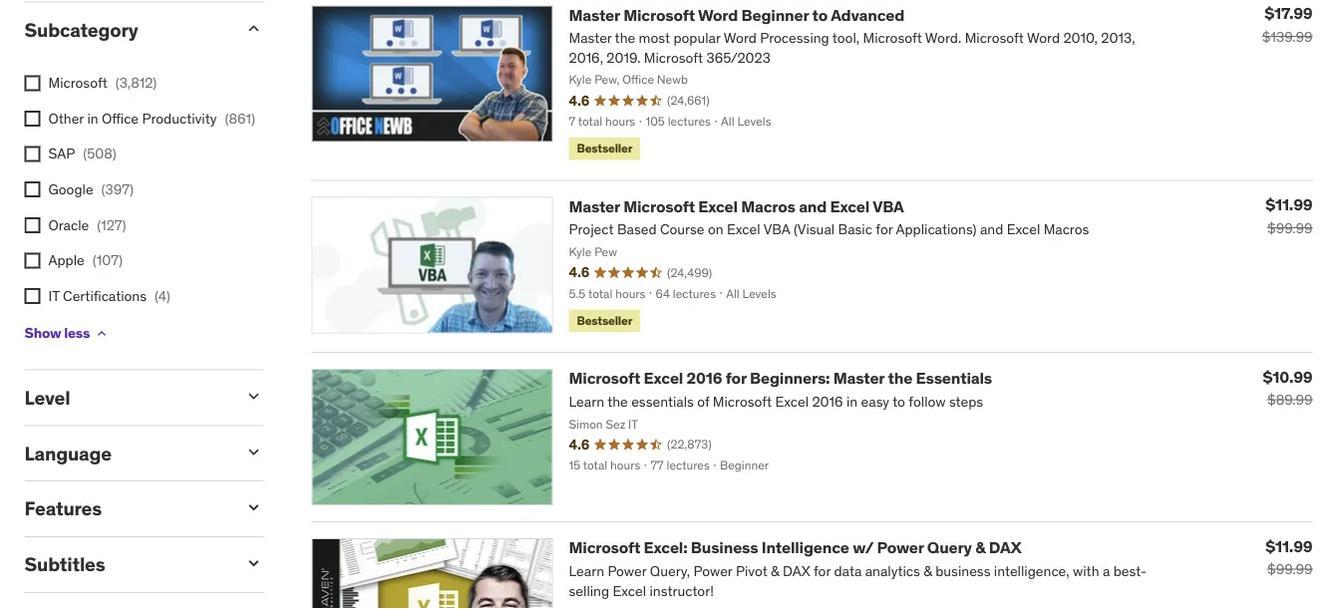 Task type: locate. For each thing, give the bounding box(es) containing it.
$139.99
[[1263, 27, 1313, 45]]

productivity
[[142, 109, 217, 127]]

$17.99
[[1265, 3, 1313, 23]]

small image
[[244, 19, 264, 39], [244, 554, 264, 574]]

language
[[24, 441, 112, 465]]

2 vertical spatial small image
[[244, 498, 264, 518]]

(508)
[[83, 145, 117, 163]]

xsmall image left apple
[[24, 253, 40, 269]]

xsmall image left google
[[24, 182, 40, 198]]

&
[[976, 538, 986, 558]]

other
[[48, 109, 84, 127]]

$11.99 $99.99
[[1266, 195, 1313, 237], [1266, 536, 1313, 579]]

subtitles button
[[24, 553, 228, 577]]

$11.99 $99.99 for microsoft excel: business intelligence w/ power query & dax
[[1266, 536, 1313, 579]]

language button
[[24, 441, 228, 465]]

1 vertical spatial $11.99 $99.99
[[1266, 536, 1313, 579]]

excel:
[[644, 538, 688, 558]]

small image for language
[[244, 442, 264, 462]]

small image for features
[[244, 498, 264, 518]]

show less
[[24, 324, 90, 342]]

1 xsmall image from the top
[[24, 75, 40, 91]]

$99.99
[[1268, 219, 1313, 237], [1268, 561, 1313, 579]]

1 $11.99 from the top
[[1266, 195, 1313, 215]]

$11.99 for master microsoft excel macros and excel vba
[[1266, 195, 1313, 215]]

0 vertical spatial $11.99
[[1266, 195, 1313, 215]]

2 small image from the top
[[244, 442, 264, 462]]

$99.99 for master microsoft excel macros and excel vba
[[1268, 219, 1313, 237]]

2 $11.99 from the top
[[1266, 536, 1313, 557]]

0 vertical spatial xsmall image
[[24, 146, 40, 162]]

microsoft excel 2016 for beginners: master the essentials link
[[569, 368, 993, 389]]

xsmall image for google
[[24, 182, 40, 198]]

xsmall image left microsoft (3,812)
[[24, 75, 40, 91]]

xsmall image left oracle
[[24, 217, 40, 233]]

xsmall image for apple
[[24, 253, 40, 269]]

0 vertical spatial small image
[[244, 387, 264, 407]]

subcategory
[[24, 18, 138, 42]]

xsmall image for sap
[[24, 146, 40, 162]]

0 vertical spatial $99.99
[[1268, 219, 1313, 237]]

5 xsmall image from the top
[[24, 288, 40, 304]]

xsmall image
[[24, 75, 40, 91], [24, 111, 40, 127], [24, 182, 40, 198], [24, 217, 40, 233], [24, 288, 40, 304]]

2 vertical spatial xsmall image
[[94, 326, 110, 342]]

4 xsmall image from the top
[[24, 217, 40, 233]]

2 horizontal spatial excel
[[831, 196, 870, 216]]

microsoft for microsoft excel 2016 for beginners: master the essentials
[[569, 368, 641, 389]]

it certifications (4)
[[48, 287, 170, 305]]

master for master microsoft word beginner to advanced
[[569, 4, 620, 25]]

microsoft for microsoft (3,812)
[[48, 74, 107, 92]]

2 small image from the top
[[244, 554, 264, 574]]

microsoft
[[624, 4, 695, 25], [48, 74, 107, 92], [624, 196, 695, 216], [569, 368, 641, 389], [569, 538, 641, 558]]

excel right and
[[831, 196, 870, 216]]

sap
[[48, 145, 75, 163]]

xsmall image
[[24, 146, 40, 162], [24, 253, 40, 269], [94, 326, 110, 342]]

1 $11.99 $99.99 from the top
[[1266, 195, 1313, 237]]

(397)
[[101, 180, 134, 198]]

xsmall image left sap
[[24, 146, 40, 162]]

small image for level
[[244, 387, 264, 407]]

$89.99
[[1268, 391, 1313, 409]]

vba
[[873, 196, 904, 216]]

0 vertical spatial master
[[569, 4, 620, 25]]

small image for subcategory
[[244, 19, 264, 39]]

0 vertical spatial small image
[[244, 19, 264, 39]]

oracle (127)
[[48, 216, 126, 234]]

0 horizontal spatial excel
[[644, 368, 684, 389]]

for
[[726, 368, 747, 389]]

2 $11.99 $99.99 from the top
[[1266, 536, 1313, 579]]

xsmall image for oracle
[[24, 217, 40, 233]]

small image
[[244, 387, 264, 407], [244, 442, 264, 462], [244, 498, 264, 518]]

3 small image from the top
[[244, 498, 264, 518]]

business
[[691, 538, 759, 558]]

xsmall image left the other
[[24, 111, 40, 127]]

xsmall image right less
[[94, 326, 110, 342]]

1 small image from the top
[[244, 387, 264, 407]]

advanced
[[831, 4, 905, 25]]

and
[[799, 196, 827, 216]]

$10.99 $89.99
[[1264, 367, 1313, 409]]

excel
[[699, 196, 738, 216], [831, 196, 870, 216], [644, 368, 684, 389]]

0 vertical spatial $11.99 $99.99
[[1266, 195, 1313, 237]]

query
[[928, 538, 973, 558]]

2 xsmall image from the top
[[24, 111, 40, 127]]

1 vertical spatial $99.99
[[1268, 561, 1313, 579]]

oracle
[[48, 216, 89, 234]]

1 small image from the top
[[244, 19, 264, 39]]

excel left "2016"
[[644, 368, 684, 389]]

1 vertical spatial $11.99
[[1266, 536, 1313, 557]]

$11.99
[[1266, 195, 1313, 215], [1266, 536, 1313, 557]]

less
[[64, 324, 90, 342]]

the
[[888, 368, 913, 389]]

master
[[569, 4, 620, 25], [569, 196, 620, 216], [834, 368, 885, 389]]

dax
[[989, 538, 1022, 558]]

1 vertical spatial small image
[[244, 554, 264, 574]]

3 xsmall image from the top
[[24, 182, 40, 198]]

2 $99.99 from the top
[[1268, 561, 1313, 579]]

features
[[24, 497, 102, 521]]

1 vertical spatial xsmall image
[[24, 253, 40, 269]]

1 $99.99 from the top
[[1268, 219, 1313, 237]]

xsmall image left it
[[24, 288, 40, 304]]

apple (107)
[[48, 251, 123, 269]]

1 vertical spatial master
[[569, 196, 620, 216]]

essentials
[[916, 368, 993, 389]]

level
[[24, 386, 70, 410]]

small image for subtitles
[[244, 554, 264, 574]]

show less button
[[24, 314, 110, 354]]

master microsoft word beginner to advanced
[[569, 4, 905, 25]]

excel left macros
[[699, 196, 738, 216]]

1 vertical spatial small image
[[244, 442, 264, 462]]



Task type: vqa. For each thing, say whether or not it's contained in the screenshot.


Task type: describe. For each thing, give the bounding box(es) containing it.
macros
[[741, 196, 796, 216]]

it
[[48, 287, 60, 305]]

beginners:
[[750, 368, 831, 389]]

beginner
[[742, 4, 809, 25]]

$11.99 for microsoft excel: business intelligence w/ power query & dax
[[1266, 536, 1313, 557]]

power
[[877, 538, 924, 558]]

xsmall image inside show less button
[[94, 326, 110, 342]]

2 vertical spatial master
[[834, 368, 885, 389]]

(3,812)
[[115, 74, 157, 92]]

microsoft excel: business intelligence w/ power query & dax link
[[569, 538, 1022, 558]]

show
[[24, 324, 61, 342]]

1 horizontal spatial excel
[[699, 196, 738, 216]]

to
[[813, 4, 828, 25]]

(861)
[[225, 109, 255, 127]]

(127)
[[97, 216, 126, 234]]

microsoft for microsoft excel: business intelligence w/ power query & dax
[[569, 538, 641, 558]]

in
[[87, 109, 98, 127]]

master microsoft word beginner to advanced link
[[569, 4, 905, 25]]

sap (508)
[[48, 145, 117, 163]]

$10.99
[[1264, 367, 1313, 387]]

(107)
[[93, 251, 123, 269]]

xsmall image for other
[[24, 111, 40, 127]]

xsmall image for microsoft
[[24, 75, 40, 91]]

apple
[[48, 251, 85, 269]]

features button
[[24, 497, 228, 521]]

$99.99 for microsoft excel: business intelligence w/ power query & dax
[[1268, 561, 1313, 579]]

microsoft excel: business intelligence w/ power query & dax
[[569, 538, 1022, 558]]

master microsoft excel macros and excel vba link
[[569, 196, 904, 216]]

xsmall image for it
[[24, 288, 40, 304]]

level button
[[24, 386, 228, 410]]

(4)
[[155, 287, 170, 305]]

$17.99 $139.99
[[1263, 3, 1313, 45]]

2016
[[687, 368, 723, 389]]

microsoft excel 2016 for beginners: master the essentials
[[569, 368, 993, 389]]

google
[[48, 180, 93, 198]]

microsoft (3,812)
[[48, 74, 157, 92]]

word
[[698, 4, 739, 25]]

subtitles
[[24, 553, 105, 577]]

master microsoft excel macros and excel vba
[[569, 196, 904, 216]]

w/
[[853, 538, 874, 558]]

master for master microsoft excel macros and excel vba
[[569, 196, 620, 216]]

other in office productivity (861)
[[48, 109, 255, 127]]

subcategory button
[[24, 18, 228, 42]]

google (397)
[[48, 180, 134, 198]]

$11.99 $99.99 for master microsoft excel macros and excel vba
[[1266, 195, 1313, 237]]

office
[[102, 109, 139, 127]]

certifications
[[63, 287, 147, 305]]

intelligence
[[762, 538, 850, 558]]



